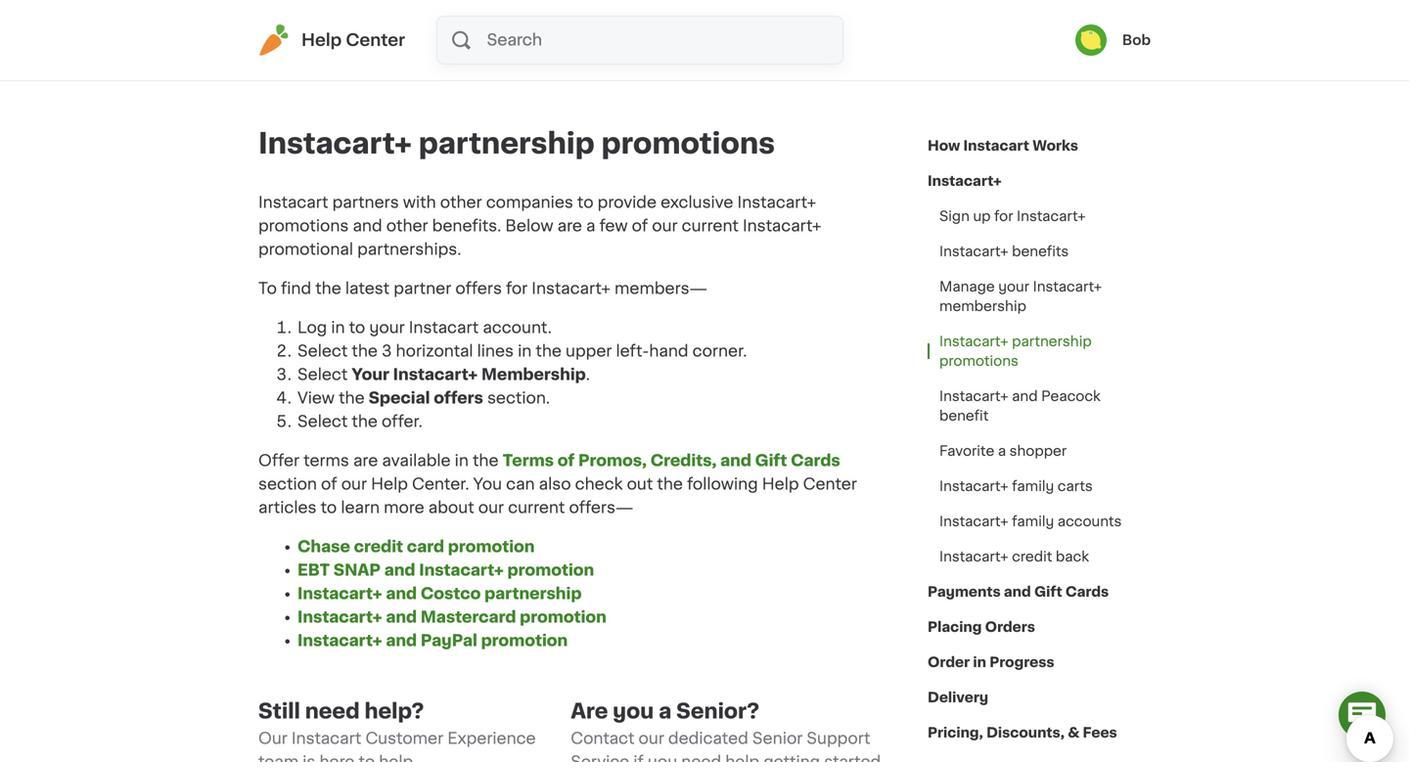 Task type: describe. For each thing, give the bounding box(es) containing it.
are inside offer terms are available in the terms of promos, credits, and gift cards section of our help center. you can also check out the following help center articles to learn more about our current offers—
[[353, 453, 378, 469]]

section.
[[487, 390, 550, 406]]

team
[[258, 754, 299, 762]]

benefit
[[939, 409, 989, 423]]

chase credit card promotion ebt snap and instacart+ promotion instacart+ and costco partnership instacart+ and mastercard promotion instacart+ and paypal promotion
[[297, 539, 606, 649]]

sign up for instacart+
[[939, 209, 1086, 223]]

0 horizontal spatial help
[[301, 32, 342, 48]]

in inside offer terms are available in the terms of promos, credits, and gift cards section of our help center. you can also check out the following help center articles to learn more about our current offers—
[[455, 453, 469, 469]]

promos,
[[578, 453, 647, 469]]

promotions inside instacart+ partnership promotions
[[939, 354, 1018, 368]]

left-
[[616, 343, 649, 359]]

card
[[407, 539, 444, 555]]

promotions inside the "instacart partners with other companies to provide exclusive instacart+ promotions and other benefits. below are a few of our current instacart+ promotional partnerships."
[[258, 218, 349, 234]]

chase credit card promotion link
[[297, 539, 535, 555]]

credits,
[[650, 453, 717, 469]]

instacart+ benefits
[[939, 245, 1069, 258]]

up
[[973, 209, 991, 223]]

offer terms are available in the terms of promos, credits, and gift cards section of our help center. you can also check out the following help center articles to learn more about our current offers—
[[258, 453, 857, 516]]

few
[[599, 218, 628, 234]]

1 vertical spatial you
[[648, 754, 677, 762]]

still need help? our instacart customer experience team is here to help.
[[258, 701, 536, 762]]

service
[[571, 754, 629, 762]]

instacart inside the "instacart partners with other companies to provide exclusive instacart+ promotions and other benefits. below are a few of our current instacart+ promotional partnerships."
[[258, 195, 328, 210]]

terms
[[303, 453, 349, 469]]

1 horizontal spatial other
[[440, 195, 482, 210]]

sign
[[939, 209, 970, 223]]

gift inside the payments and gift cards link
[[1034, 585, 1062, 599]]

1 vertical spatial other
[[386, 218, 428, 234]]

1 vertical spatial for
[[506, 281, 528, 296]]

are
[[571, 701, 608, 722]]

offer
[[258, 453, 299, 469]]

chase
[[297, 539, 350, 555]]

bob
[[1122, 33, 1151, 47]]

instacart inside log in to your instacart account. select the 3 horizontal lines in the upper left-hand corner. select your instacart+ membership . view the special offers section. select the offer.
[[409, 320, 479, 336]]

partnerships.
[[357, 242, 461, 257]]

instacart+ inside manage your instacart+ membership
[[1033, 280, 1102, 294]]

here
[[319, 754, 355, 762]]

our
[[258, 731, 287, 747]]

1 horizontal spatial help
[[371, 477, 408, 492]]

instacart+ family carts link
[[928, 469, 1104, 504]]

pricing, discounts, & fees link
[[928, 715, 1117, 750]]

upper
[[566, 343, 612, 359]]

0 vertical spatial partnership
[[418, 130, 595, 158]]

1 vertical spatial instacart+ partnership promotions
[[939, 335, 1092, 368]]

promotion down mastercard
[[481, 633, 568, 649]]

articles
[[258, 500, 317, 516]]

out
[[627, 477, 653, 492]]

senior?
[[676, 701, 759, 722]]

our up learn
[[341, 477, 367, 492]]

offers inside log in to your instacart account. select the 3 horizontal lines in the upper left-hand corner. select your instacart+ membership . view the special offers section. select the offer.
[[434, 390, 483, 406]]

help center link
[[258, 24, 405, 56]]

pricing,
[[928, 726, 983, 740]]

costco
[[421, 586, 481, 602]]

help center
[[301, 32, 405, 48]]

Search search field
[[485, 17, 842, 64]]

offers—
[[569, 500, 633, 516]]

3 select from the top
[[297, 414, 348, 430]]

instacart+ inside log in to your instacart account. select the 3 horizontal lines in the upper left-hand corner. select your instacart+ membership . view the special offers section. select the offer.
[[393, 367, 478, 383]]

pricing, discounts, & fees
[[928, 726, 1117, 740]]

current inside the "instacart partners with other companies to provide exclusive instacart+ promotions and other benefits. below are a few of our current instacart+ promotional partnerships."
[[682, 218, 739, 234]]

instacart+ and paypal promotion link
[[297, 633, 568, 649]]

promotional
[[258, 242, 353, 257]]

carts
[[1058, 479, 1093, 493]]

partnership inside instacart+ partnership promotions
[[1012, 335, 1092, 348]]

the left offer.
[[352, 414, 378, 430]]

instacart inside still need help? our instacart customer experience team is here to help.
[[291, 731, 361, 747]]

instacart+ and costco partnership link
[[297, 586, 582, 602]]

instacart+ partnership promotions link
[[928, 324, 1151, 379]]

2 select from the top
[[297, 367, 348, 383]]

help
[[725, 754, 759, 762]]

1 select from the top
[[297, 343, 348, 359]]

1 horizontal spatial cards
[[1065, 585, 1109, 599]]

the right find
[[315, 281, 341, 296]]

current inside offer terms are available in the terms of promos, credits, and gift cards section of our help center. you can also check out the following help center articles to learn more about our current offers—
[[508, 500, 565, 516]]

instacart+ inside 'link'
[[939, 479, 1008, 493]]

to find the latest partner offers for instacart+ members—
[[258, 281, 707, 296]]

members—
[[615, 281, 707, 296]]

partner
[[394, 281, 451, 296]]

your inside log in to your instacart account. select the 3 horizontal lines in the upper left-hand corner. select your instacart+ membership . view the special offers section. select the offer.
[[369, 320, 405, 336]]

how
[[928, 139, 960, 153]]

getting
[[763, 754, 820, 762]]

instacart+ inside instacart+ partnership promotions
[[939, 335, 1008, 348]]

credit for back
[[1012, 550, 1052, 564]]

instacart+ and mastercard promotion link
[[297, 610, 606, 625]]

1 horizontal spatial promotions
[[601, 130, 775, 158]]

sign up for instacart+ link
[[928, 199, 1098, 234]]

instacart+ family carts
[[939, 479, 1093, 493]]

to inside log in to your instacart account. select the 3 horizontal lines in the upper left-hand corner. select your instacart+ membership . view the special offers section. select the offer.
[[349, 320, 365, 336]]

instacart+ inside instacart+ and peacock benefit
[[939, 389, 1008, 403]]

0 vertical spatial instacart+ partnership promotions
[[258, 130, 775, 158]]

can
[[506, 477, 535, 492]]

need inside still need help? our instacart customer experience team is here to help.
[[305, 701, 360, 722]]

help.
[[379, 754, 417, 762]]

gift inside offer terms are available in the terms of promos, credits, and gift cards section of our help center. you can also check out the following help center articles to learn more about our current offers—
[[755, 453, 787, 469]]

to
[[258, 281, 277, 296]]

are inside the "instacart partners with other companies to provide exclusive instacart+ promotions and other benefits. below are a few of our current instacart+ promotional partnerships."
[[557, 218, 582, 234]]

1 vertical spatial of
[[557, 453, 575, 469]]

support
[[807, 731, 870, 747]]

instacart image
[[258, 24, 290, 56]]

accounts
[[1058, 515, 1122, 528]]

terms
[[503, 453, 554, 469]]

find
[[281, 281, 311, 296]]

our inside are you a senior? contact our dedicated senior support service if you need help getting starte
[[638, 731, 664, 747]]

placing
[[928, 620, 982, 634]]

2 horizontal spatial a
[[998, 444, 1006, 458]]

membership
[[939, 299, 1026, 313]]

about
[[428, 500, 474, 516]]

promotion up ebt snap and instacart+ promotion "link"
[[448, 539, 535, 555]]

snap
[[334, 563, 381, 578]]

dedicated
[[668, 731, 748, 747]]

to inside still need help? our instacart customer experience team is here to help.
[[359, 754, 375, 762]]

ebt
[[297, 563, 330, 578]]

2 horizontal spatial help
[[762, 477, 799, 492]]

0 vertical spatial offers
[[455, 281, 502, 296]]

delivery link
[[928, 680, 988, 715]]

following
[[687, 477, 758, 492]]

latest
[[345, 281, 390, 296]]

view
[[297, 390, 335, 406]]

center.
[[412, 477, 469, 492]]

.
[[586, 367, 590, 383]]

instacart+ benefits link
[[928, 234, 1081, 269]]

contact
[[571, 731, 634, 747]]

and inside offer terms are available in the terms of promos, credits, and gift cards section of our help center. you can also check out the following help center articles to learn more about our current offers—
[[720, 453, 751, 469]]

back
[[1056, 550, 1089, 564]]



Task type: vqa. For each thing, say whether or not it's contained in the screenshot.
The Condiments & Sauces LINK
no



Task type: locate. For each thing, give the bounding box(es) containing it.
you
[[473, 477, 502, 492]]

user avatar image
[[1075, 24, 1107, 56]]

paypal
[[421, 633, 477, 649]]

the down terms of promos, credits, and gift cards link
[[657, 477, 683, 492]]

promotions up exclusive
[[601, 130, 775, 158]]

of right 'few'
[[632, 218, 648, 234]]

the left 3
[[352, 343, 378, 359]]

the
[[315, 281, 341, 296], [352, 343, 378, 359], [536, 343, 562, 359], [339, 390, 365, 406], [352, 414, 378, 430], [473, 453, 499, 469], [657, 477, 683, 492]]

payments
[[928, 585, 1001, 599]]

instacart+ credit back link
[[928, 539, 1101, 574]]

0 horizontal spatial gift
[[755, 453, 787, 469]]

help right following at the bottom of page
[[762, 477, 799, 492]]

0 vertical spatial cards
[[791, 453, 840, 469]]

the down your
[[339, 390, 365, 406]]

instacart+ and peacock benefit link
[[928, 379, 1151, 433]]

your inside manage your instacart+ membership
[[998, 280, 1029, 294]]

payments and gift cards link
[[928, 574, 1109, 610]]

to
[[577, 195, 594, 210], [349, 320, 365, 336], [321, 500, 337, 516], [359, 754, 375, 762]]

placing orders
[[928, 620, 1035, 634]]

promotions
[[601, 130, 775, 158], [258, 218, 349, 234], [939, 354, 1018, 368]]

partnership up "companies"
[[418, 130, 595, 158]]

are
[[557, 218, 582, 234], [353, 453, 378, 469]]

family
[[1012, 479, 1054, 493], [1012, 515, 1054, 528]]

select up the view on the left bottom of page
[[297, 367, 348, 383]]

1 vertical spatial are
[[353, 453, 378, 469]]

1 horizontal spatial gift
[[1034, 585, 1062, 599]]

family for accounts
[[1012, 515, 1054, 528]]

of
[[632, 218, 648, 234], [557, 453, 575, 469], [321, 477, 337, 492]]

1 family from the top
[[1012, 479, 1054, 493]]

in down account.
[[518, 343, 532, 359]]

center inside offer terms are available in the terms of promos, credits, and gift cards section of our help center. you can also check out the following help center articles to learn more about our current offers—
[[803, 477, 857, 492]]

our
[[652, 218, 678, 234], [341, 477, 367, 492], [478, 500, 504, 516], [638, 731, 664, 747]]

more
[[384, 500, 424, 516]]

instacart up instacart+ link
[[963, 139, 1029, 153]]

instacart+ partnership promotions
[[258, 130, 775, 158], [939, 335, 1092, 368]]

payments and gift cards
[[928, 585, 1109, 599]]

1 horizontal spatial are
[[557, 218, 582, 234]]

mastercard
[[421, 610, 516, 625]]

1 vertical spatial offers
[[434, 390, 483, 406]]

0 vertical spatial need
[[305, 701, 360, 722]]

1 horizontal spatial your
[[998, 280, 1029, 294]]

promotion
[[448, 539, 535, 555], [507, 563, 594, 578], [520, 610, 606, 625], [481, 633, 568, 649]]

peacock
[[1041, 389, 1101, 403]]

2 vertical spatial partnership
[[484, 586, 582, 602]]

0 horizontal spatial credit
[[354, 539, 403, 555]]

in up center.
[[455, 453, 469, 469]]

cards
[[791, 453, 840, 469], [1065, 585, 1109, 599]]

0 horizontal spatial cards
[[791, 453, 840, 469]]

1 horizontal spatial instacart+ partnership promotions
[[939, 335, 1092, 368]]

instacart+ partnership promotions up instacart+ and peacock benefit
[[939, 335, 1092, 368]]

a right "favorite"
[[998, 444, 1006, 458]]

1 horizontal spatial of
[[557, 453, 575, 469]]

and inside instacart+ and peacock benefit
[[1012, 389, 1038, 403]]

instacart up the here
[[291, 731, 361, 747]]

instacart+ link
[[928, 163, 1002, 199]]

for right up
[[994, 209, 1013, 223]]

2 horizontal spatial of
[[632, 218, 648, 234]]

0 horizontal spatial of
[[321, 477, 337, 492]]

lines
[[477, 343, 514, 359]]

0 vertical spatial gift
[[755, 453, 787, 469]]

0 vertical spatial for
[[994, 209, 1013, 223]]

partnership inside chase credit card promotion ebt snap and instacart+ promotion instacart+ and costco partnership instacart+ and mastercard promotion instacart+ and paypal promotion
[[484, 586, 582, 602]]

manage
[[939, 280, 995, 294]]

0 vertical spatial your
[[998, 280, 1029, 294]]

hand
[[649, 343, 688, 359]]

need inside are you a senior? contact our dedicated senior support service if you need help getting starte
[[681, 754, 721, 762]]

your
[[998, 280, 1029, 294], [369, 320, 405, 336]]

gift down back
[[1034, 585, 1062, 599]]

our down exclusive
[[652, 218, 678, 234]]

0 vertical spatial are
[[557, 218, 582, 234]]

of down terms
[[321, 477, 337, 492]]

0 horizontal spatial are
[[353, 453, 378, 469]]

a inside the "instacart partners with other companies to provide exclusive instacart+ promotions and other benefits. below are a few of our current instacart+ promotional partnerships."
[[586, 218, 595, 234]]

0 vertical spatial center
[[346, 32, 405, 48]]

0 horizontal spatial other
[[386, 218, 428, 234]]

our down you
[[478, 500, 504, 516]]

offers up account.
[[455, 281, 502, 296]]

manage your instacart+ membership link
[[928, 269, 1151, 324]]

partnership up mastercard
[[484, 586, 582, 602]]

need up the here
[[305, 701, 360, 722]]

offers down horizontal
[[434, 390, 483, 406]]

1 vertical spatial cards
[[1065, 585, 1109, 599]]

instacart up promotional at the left
[[258, 195, 328, 210]]

1 vertical spatial a
[[998, 444, 1006, 458]]

1 vertical spatial your
[[369, 320, 405, 336]]

1 horizontal spatial a
[[659, 701, 671, 722]]

available
[[382, 453, 451, 469]]

1 vertical spatial partnership
[[1012, 335, 1092, 348]]

other
[[440, 195, 482, 210], [386, 218, 428, 234]]

in right log
[[331, 320, 345, 336]]

1 vertical spatial need
[[681, 754, 721, 762]]

0 vertical spatial other
[[440, 195, 482, 210]]

log
[[297, 320, 327, 336]]

progress
[[989, 656, 1054, 669]]

your down instacart+ benefits
[[998, 280, 1029, 294]]

benefits
[[1012, 245, 1069, 258]]

instacart up horizontal
[[409, 320, 479, 336]]

other up benefits.
[[440, 195, 482, 210]]

0 vertical spatial select
[[297, 343, 348, 359]]

membership
[[481, 367, 586, 383]]

to inside offer terms are available in the terms of promos, credits, and gift cards section of our help center. you can also check out the following help center articles to learn more about our current offers—
[[321, 500, 337, 516]]

instacart partners with other companies to provide exclusive instacart+ promotions and other benefits. below are a few of our current instacart+ promotional partnerships.
[[258, 195, 822, 257]]

to down latest
[[349, 320, 365, 336]]

0 vertical spatial current
[[682, 218, 739, 234]]

other up partnerships.
[[386, 218, 428, 234]]

0 horizontal spatial for
[[506, 281, 528, 296]]

family for carts
[[1012, 479, 1054, 493]]

0 vertical spatial of
[[632, 218, 648, 234]]

our inside the "instacart partners with other companies to provide exclusive instacart+ promotions and other benefits. below are a few of our current instacart+ promotional partnerships."
[[652, 218, 678, 234]]

the up you
[[473, 453, 499, 469]]

current down exclusive
[[682, 218, 739, 234]]

promotion right mastercard
[[520, 610, 606, 625]]

help up more
[[371, 477, 408, 492]]

1 horizontal spatial for
[[994, 209, 1013, 223]]

select down log
[[297, 343, 348, 359]]

how instacart works
[[928, 139, 1078, 153]]

favorite a shopper
[[939, 444, 1067, 458]]

bob link
[[1075, 24, 1151, 56]]

help?
[[365, 701, 424, 722]]

a inside are you a senior? contact our dedicated senior support service if you need help getting starte
[[659, 701, 671, 722]]

promotion down offers—
[[507, 563, 594, 578]]

help right instacart image
[[301, 32, 342, 48]]

2 horizontal spatial promotions
[[939, 354, 1018, 368]]

partnership down manage your instacart+ membership link at the top right
[[1012, 335, 1092, 348]]

instacart+ family accounts
[[939, 515, 1122, 528]]

0 horizontal spatial center
[[346, 32, 405, 48]]

1 vertical spatial promotions
[[258, 218, 349, 234]]

discounts,
[[986, 726, 1065, 740]]

to left learn
[[321, 500, 337, 516]]

0 horizontal spatial need
[[305, 701, 360, 722]]

select
[[297, 343, 348, 359], [297, 367, 348, 383], [297, 414, 348, 430]]

0 vertical spatial you
[[613, 701, 654, 722]]

the up membership
[[536, 343, 562, 359]]

credit for card
[[354, 539, 403, 555]]

family down instacart+ family carts
[[1012, 515, 1054, 528]]

0 vertical spatial family
[[1012, 479, 1054, 493]]

gift up following at the bottom of page
[[755, 453, 787, 469]]

are right below
[[557, 218, 582, 234]]

corner.
[[692, 343, 747, 359]]

ebt snap and instacart+ promotion link
[[297, 563, 594, 578]]

in right order
[[973, 656, 986, 669]]

2 vertical spatial select
[[297, 414, 348, 430]]

exclusive
[[661, 195, 733, 210]]

provide
[[598, 195, 657, 210]]

0 horizontal spatial your
[[369, 320, 405, 336]]

of up also
[[557, 453, 575, 469]]

0 vertical spatial a
[[586, 218, 595, 234]]

benefits.
[[432, 218, 501, 234]]

instacart+ credit back
[[939, 550, 1089, 564]]

1 horizontal spatial credit
[[1012, 550, 1052, 564]]

0 horizontal spatial promotions
[[258, 218, 349, 234]]

need
[[305, 701, 360, 722], [681, 754, 721, 762]]

your up 3
[[369, 320, 405, 336]]

instacart+ inside 'link'
[[1017, 209, 1086, 223]]

in
[[331, 320, 345, 336], [518, 343, 532, 359], [455, 453, 469, 469], [973, 656, 986, 669]]

1 vertical spatial family
[[1012, 515, 1054, 528]]

1 vertical spatial gift
[[1034, 585, 1062, 599]]

1 horizontal spatial current
[[682, 218, 739, 234]]

are right terms
[[353, 453, 378, 469]]

to right the here
[[359, 754, 375, 762]]

instacart
[[963, 139, 1029, 153], [258, 195, 328, 210], [409, 320, 479, 336], [291, 731, 361, 747]]

you up contact on the left of the page
[[613, 701, 654, 722]]

partners
[[332, 195, 399, 210]]

placing orders link
[[928, 610, 1035, 645]]

0 horizontal spatial instacart+ partnership promotions
[[258, 130, 775, 158]]

credit down instacart+ family accounts link
[[1012, 550, 1052, 564]]

instacart+ partnership promotions up "companies"
[[258, 130, 775, 158]]

promotions down membership
[[939, 354, 1018, 368]]

favorite
[[939, 444, 994, 458]]

how instacart works link
[[928, 128, 1078, 163]]

our up if
[[638, 731, 664, 747]]

manage your instacart+ membership
[[939, 280, 1102, 313]]

experience
[[447, 731, 536, 747]]

order in progress link
[[928, 645, 1054, 680]]

cards inside offer terms are available in the terms of promos, credits, and gift cards section of our help center. you can also check out the following help center articles to learn more about our current offers—
[[791, 453, 840, 469]]

of inside the "instacart partners with other companies to provide exclusive instacart+ promotions and other benefits. below are a few of our current instacart+ promotional partnerships."
[[632, 218, 648, 234]]

and inside the "instacart partners with other companies to provide exclusive instacart+ promotions and other benefits. below are a few of our current instacart+ promotional partnerships."
[[353, 218, 382, 234]]

1 horizontal spatial center
[[803, 477, 857, 492]]

1 vertical spatial select
[[297, 367, 348, 383]]

for up account.
[[506, 281, 528, 296]]

a up dedicated
[[659, 701, 671, 722]]

credit up "snap" on the left of the page
[[354, 539, 403, 555]]

1 horizontal spatial need
[[681, 754, 721, 762]]

your
[[352, 367, 389, 383]]

customer
[[365, 731, 443, 747]]

to left provide
[[577, 195, 594, 210]]

promotions up promotional at the left
[[258, 218, 349, 234]]

to inside the "instacart partners with other companies to provide exclusive instacart+ promotions and other benefits. below are a few of our current instacart+ promotional partnerships."
[[577, 195, 594, 210]]

order in progress
[[928, 656, 1054, 669]]

1 vertical spatial center
[[803, 477, 857, 492]]

credit
[[354, 539, 403, 555], [1012, 550, 1052, 564]]

order
[[928, 656, 970, 669]]

favorite a shopper link
[[928, 433, 1078, 469]]

family up instacart+ family accounts at bottom
[[1012, 479, 1054, 493]]

learn
[[341, 500, 380, 516]]

orders
[[985, 620, 1035, 634]]

senior
[[752, 731, 803, 747]]

0 vertical spatial promotions
[[601, 130, 775, 158]]

fees
[[1083, 726, 1117, 740]]

2 vertical spatial of
[[321, 477, 337, 492]]

section
[[258, 477, 317, 492]]

2 vertical spatial promotions
[[939, 354, 1018, 368]]

&
[[1068, 726, 1080, 740]]

select down the view on the left bottom of page
[[297, 414, 348, 430]]

credit inside chase credit card promotion ebt snap and instacart+ promotion instacart+ and costco partnership instacart+ and mastercard promotion instacart+ and paypal promotion
[[354, 539, 403, 555]]

0 horizontal spatial current
[[508, 500, 565, 516]]

current down can
[[508, 500, 565, 516]]

1 vertical spatial current
[[508, 500, 565, 516]]

need down dedicated
[[681, 754, 721, 762]]

below
[[505, 218, 553, 234]]

2 vertical spatial a
[[659, 701, 671, 722]]

also
[[539, 477, 571, 492]]

2 family from the top
[[1012, 515, 1054, 528]]

still
[[258, 701, 300, 722]]

for inside 'link'
[[994, 209, 1013, 223]]

horizontal
[[396, 343, 473, 359]]

0 horizontal spatial a
[[586, 218, 595, 234]]

you right if
[[648, 754, 677, 762]]

a left 'few'
[[586, 218, 595, 234]]

family inside 'link'
[[1012, 479, 1054, 493]]



